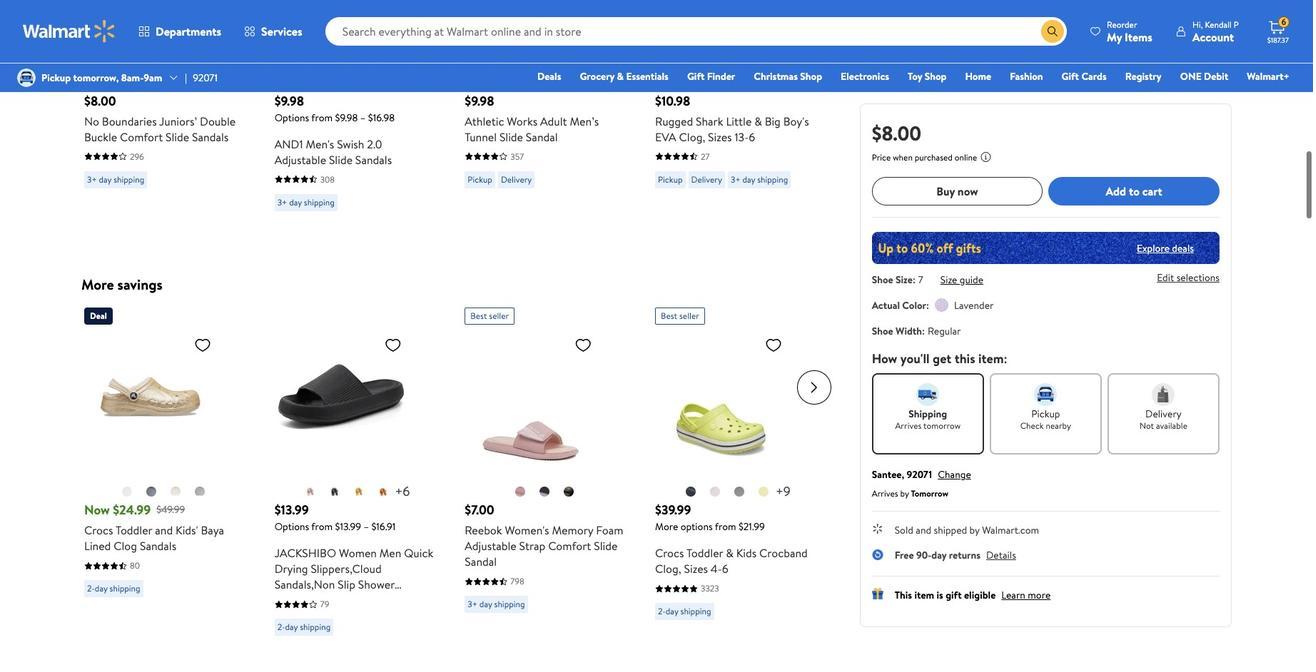 Task type: vqa. For each thing, say whether or not it's contained in the screenshot.
Qty needed: corresponding to $2.12
no



Task type: locate. For each thing, give the bounding box(es) containing it.
: up shoe width : regular
[[927, 298, 930, 313]]

sizes inside $10.98 rugged shark little & big boy's eva clog, sizes 13-6
[[708, 129, 732, 145]]

black/gold image
[[563, 486, 574, 498]]

1 horizontal spatial toddler
[[687, 545, 724, 561]]

home link
[[959, 69, 998, 84]]

: for color
[[927, 298, 930, 313]]

1 seller from the left
[[489, 310, 509, 322]]

$9.98 athletic works adult men's tunnel slide sandal
[[465, 92, 599, 145]]

3+ down the "13-" on the top of the page
[[731, 173, 741, 185]]

$8.00
[[84, 92, 116, 110], [872, 119, 922, 147]]

0 horizontal spatial sandals
[[140, 538, 176, 554]]

slide inside $7.00 reebok women's memory foam adjustable strap comfort slide sandal
[[594, 538, 618, 554]]

3323
[[701, 583, 719, 595]]

free
[[895, 548, 914, 563]]

toy shop
[[908, 69, 947, 84]]

$8.00 for $8.00
[[872, 119, 922, 147]]

2 horizontal spatial $9.98
[[465, 92, 494, 110]]

yellow image
[[353, 486, 365, 498]]

reorder
[[1107, 18, 1138, 30]]

0 horizontal spatial size
[[896, 273, 913, 287]]

no
[[84, 113, 99, 129]]

pickup inside product group
[[658, 173, 683, 185]]

2 vertical spatial 2-
[[277, 621, 285, 633]]

crocs down the now
[[84, 523, 113, 538]]

strap
[[519, 538, 546, 554]]

shipping down the 79
[[300, 621, 331, 633]]

1 horizontal spatial adjustable
[[465, 538, 517, 554]]

0 horizontal spatial adjustable
[[275, 152, 326, 167]]

0 vertical spatial &
[[617, 69, 624, 84]]

and1 men's swish 2.0 adjustable slide sandals image
[[275, 0, 407, 54]]

adjustable down $7.00
[[465, 538, 517, 554]]

2 options from the top
[[275, 520, 309, 534]]

adjustable up 308
[[275, 152, 326, 167]]

comfort right strap
[[548, 538, 591, 554]]

1 horizontal spatial shop
[[925, 69, 947, 84]]

blue image
[[551, 77, 562, 88]]

– left $16.91
[[364, 520, 369, 534]]

works
[[507, 113, 538, 129]]

1 horizontal spatial 2-day shipping
[[277, 621, 331, 633]]

size left the 7
[[896, 273, 913, 287]]

1 horizontal spatial best seller
[[661, 310, 700, 322]]

you'll
[[901, 350, 930, 368]]

add to cart button
[[1049, 177, 1220, 206]]

one debit link
[[1174, 69, 1235, 84]]

crocs down options
[[655, 545, 684, 561]]

shipping down 308
[[304, 196, 335, 208]]

1 vertical spatial clog,
[[655, 561, 682, 577]]

intent image for delivery image
[[1153, 383, 1175, 406]]

1 horizontal spatial 6
[[749, 129, 756, 145]]

0 horizontal spatial $9.98
[[275, 92, 304, 110]]

1 options from the top
[[275, 110, 309, 125]]

$8.00 up when
[[872, 119, 922, 147]]

more inside $39.99 more options from $21.99
[[655, 520, 678, 534]]

options inside $13.99 options from $13.99 – $16.91
[[275, 520, 309, 534]]

product group
[[84, 0, 243, 217], [275, 0, 434, 217], [465, 0, 624, 217], [655, 0, 814, 217], [84, 302, 243, 642], [275, 302, 434, 642], [465, 302, 624, 642], [655, 302, 814, 642]]

2 vertical spatial sandals
[[140, 538, 176, 554]]

0 horizontal spatial by
[[901, 488, 909, 500]]

shark
[[696, 113, 724, 129]]

registry
[[1126, 69, 1162, 84]]

sold
[[895, 523, 914, 538]]

$13.99 up women
[[335, 520, 361, 534]]

$9.98 up swish
[[335, 110, 358, 125]]

arrives inside santee, 92071 change arrives by tomorrow
[[872, 488, 899, 500]]

0 horizontal spatial delivery
[[501, 173, 532, 185]]

0 vertical spatial clog,
[[679, 129, 706, 145]]

1 vertical spatial 2-
[[658, 605, 666, 618]]

2-day shipping down sandals,beach
[[277, 621, 331, 633]]

0 horizontal spatial best
[[471, 310, 487, 322]]

– left $16.98
[[360, 110, 366, 125]]

memory
[[552, 523, 594, 538]]

orange image
[[377, 486, 389, 498]]

add to favorites list, jackshibo women men quick drying slippers,cloud sandals,non slip shower sandals,beach pool slides shoes for unisex adults image
[[385, 336, 402, 354]]

arrives inside the shipping arrives tomorrow
[[896, 420, 922, 432]]

2 horizontal spatial :
[[927, 298, 930, 313]]

sizes left the "13-" on the top of the page
[[708, 129, 732, 145]]

2 horizontal spatial 6
[[1282, 16, 1287, 28]]

learn more button
[[1002, 588, 1051, 603]]

gift for gift finder
[[687, 69, 705, 84]]

0 vertical spatial crocs
[[84, 523, 113, 538]]

and down $49.99
[[155, 523, 173, 538]]

2-day shipping down the 80
[[87, 583, 140, 595]]

90-
[[917, 548, 932, 563]]

and inside now $24.99 $49.99 crocs toddler and kids' baya lined clog sandals
[[155, 523, 173, 538]]

pink/white image
[[515, 486, 526, 498]]

foam
[[596, 523, 624, 538]]

comfort up 296
[[120, 129, 163, 145]]

$8.00 up the no
[[84, 92, 116, 110]]

0 vertical spatial 2-day shipping
[[87, 583, 140, 595]]

shoe up actual at right top
[[872, 273, 894, 287]]

92071 right |
[[193, 71, 218, 85]]

2 size from the left
[[941, 273, 958, 287]]

798
[[511, 575, 525, 588]]

sandals inside $8.00 no boundaries juniors' double buckle comfort slide sandals
[[192, 129, 229, 145]]

0 vertical spatial sandal
[[526, 129, 558, 145]]

1 horizontal spatial :
[[922, 324, 925, 338]]

toddler down options
[[687, 545, 724, 561]]

0 vertical spatial arrives
[[896, 420, 922, 432]]

$8.00 inside $8.00 no boundaries juniors' double buckle comfort slide sandals
[[84, 92, 116, 110]]

1 horizontal spatial by
[[970, 523, 980, 538]]

2 vertical spatial 2-day shipping
[[277, 621, 331, 633]]

2 best seller from the left
[[661, 310, 700, 322]]

debit
[[1205, 69, 1229, 84]]

0 vertical spatial $8.00
[[84, 92, 116, 110]]

6 left the kids at the bottom of the page
[[722, 561, 729, 577]]

hi, kendall p account
[[1193, 18, 1239, 45]]

beige image
[[170, 486, 182, 498]]

men's
[[570, 113, 599, 129]]

from left $21.99
[[715, 520, 737, 534]]

1 horizontal spatial comfort
[[548, 538, 591, 554]]

$8.00 for $8.00 no boundaries juniors' double buckle comfort slide sandals
[[84, 92, 116, 110]]

1 horizontal spatial &
[[726, 545, 734, 561]]

shipping down 296
[[114, 173, 144, 185]]

0 horizontal spatial :
[[913, 273, 916, 287]]

seller for $7.00
[[489, 310, 509, 322]]

cart
[[1143, 183, 1163, 199]]

1 gift from the left
[[687, 69, 705, 84]]

$9.98 inside $9.98 athletic works adult men's tunnel slide sandal
[[465, 92, 494, 110]]

& inside $10.98 rugged shark little & big boy's eva clog, sizes 13-6
[[755, 113, 762, 129]]

sizes left '4-'
[[684, 561, 708, 577]]

arrives down santee,
[[872, 488, 899, 500]]

– for $13.99
[[364, 520, 369, 534]]

by down santee,
[[901, 488, 909, 500]]

6 inside crocs toddler & kids crocband clog, sizes 4-6
[[722, 561, 729, 577]]

1 vertical spatial more
[[655, 520, 678, 534]]

pickup inside pickup check nearby
[[1032, 407, 1061, 421]]

options for $13.99
[[275, 520, 309, 534]]

options
[[681, 520, 713, 534]]

2-
[[87, 583, 95, 595], [658, 605, 666, 618], [277, 621, 285, 633]]

best seller
[[471, 310, 509, 322], [661, 310, 700, 322]]

unisex
[[292, 608, 325, 624]]

by right shipped
[[970, 523, 980, 538]]

arrives left the tomorrow
[[896, 420, 922, 432]]

1 vertical spatial sandal
[[465, 554, 497, 570]]

search icon image
[[1047, 26, 1059, 37]]

1 vertical spatial crocs
[[655, 545, 684, 561]]

shipping down the 80
[[110, 583, 140, 595]]

0 horizontal spatial crocs
[[84, 523, 113, 538]]

slide up 308
[[329, 152, 353, 167]]

0 horizontal spatial and
[[155, 523, 173, 538]]

shoe down actual at right top
[[872, 324, 894, 338]]

items
[[1125, 29, 1153, 45]]

1 horizontal spatial $8.00
[[872, 119, 922, 147]]

add to favorites list, reebok women's memory foam adjustable strap comfort slide sandal image
[[575, 336, 592, 354]]

slide right memory
[[594, 538, 618, 554]]

citrus/grey image
[[758, 486, 770, 498]]

0 horizontal spatial 2-day shipping
[[87, 583, 140, 595]]

1 vertical spatial options
[[275, 520, 309, 534]]

6 $187.37
[[1268, 16, 1289, 45]]

2.0
[[367, 136, 382, 152]]

product group containing $7.00
[[465, 302, 624, 642]]

0 horizontal spatial best seller
[[471, 310, 509, 322]]

sold and shipped by walmart.com
[[895, 523, 1040, 538]]

buy
[[937, 183, 955, 199]]

1 vertical spatial adjustable
[[465, 538, 517, 554]]

 image
[[17, 69, 36, 87]]

308
[[320, 173, 335, 185]]

comfort inside $7.00 reebok women's memory foam adjustable strap comfort slide sandal
[[548, 538, 591, 554]]

and1 men's swish 2.0 adjustable slide sandals
[[275, 136, 392, 167]]

$9.98 up and1
[[275, 92, 304, 110]]

seller
[[489, 310, 509, 322], [680, 310, 700, 322]]

0 vertical spatial comfort
[[120, 129, 163, 145]]

0 vertical spatial toddler
[[116, 523, 152, 538]]

athletic works adult men's tunnel slide sandal image
[[465, 0, 598, 54]]

sandals inside and1 men's swish 2.0 adjustable slide sandals
[[355, 152, 392, 167]]

1 best from the left
[[471, 310, 487, 322]]

more down $39.99
[[655, 520, 678, 534]]

1 horizontal spatial $13.99
[[335, 520, 361, 534]]

pickup down 'tunnel'
[[468, 173, 493, 185]]

& inside crocs toddler & kids crocband clog, sizes 4-6
[[726, 545, 734, 561]]

shoes
[[403, 593, 432, 608]]

from for $9.98
[[312, 110, 333, 125]]

2 best from the left
[[661, 310, 678, 322]]

delivery down the 27
[[692, 173, 723, 185]]

0 horizontal spatial $13.99
[[275, 501, 309, 519]]

gift inside gift finder link
[[687, 69, 705, 84]]

sandal left men's
[[526, 129, 558, 145]]

2 vertical spatial &
[[726, 545, 734, 561]]

: left the 7
[[913, 273, 916, 287]]

3+ right shoes
[[468, 598, 478, 610]]

$39.99
[[655, 501, 691, 519]]

0 horizontal spatial comfort
[[120, 129, 163, 145]]

delivery down intent image for delivery
[[1146, 407, 1182, 421]]

1 vertical spatial comfort
[[548, 538, 591, 554]]

double
[[200, 113, 236, 129]]

1 vertical spatial 92071
[[907, 468, 933, 482]]

– inside $9.98 options from $9.98 – $16.98
[[360, 110, 366, 125]]

pool
[[347, 593, 369, 608]]

and right the sold
[[916, 523, 932, 538]]

1 vertical spatial $8.00
[[872, 119, 922, 147]]

now
[[958, 183, 979, 199]]

1 horizontal spatial delivery
[[692, 173, 723, 185]]

product group containing +6
[[275, 302, 434, 642]]

shipping down the 3323
[[681, 605, 711, 618]]

change button
[[938, 468, 972, 482]]

0 vertical spatial options
[[275, 110, 309, 125]]

0 vertical spatial $13.99
[[275, 501, 309, 519]]

0 vertical spatial 2-
[[87, 583, 95, 595]]

92071 up tomorrow
[[907, 468, 933, 482]]

0 vertical spatial 92071
[[193, 71, 218, 85]]

sandals down | 92071 at top
[[192, 129, 229, 145]]

from inside $9.98 options from $9.98 – $16.98
[[312, 110, 333, 125]]

big
[[765, 113, 781, 129]]

legal information image
[[981, 151, 992, 163]]

0 horizontal spatial 2-
[[87, 583, 95, 595]]

jackshibo women men quick drying slippers,cloud sandals,non slip shower sandals,beach pool slides shoes for unisex adults
[[275, 545, 433, 624]]

6 left big
[[749, 129, 756, 145]]

1 vertical spatial 2-day shipping
[[658, 605, 711, 618]]

pickup down "eva"
[[658, 173, 683, 185]]

pickup down intent image for pickup
[[1032, 407, 1061, 421]]

is
[[937, 588, 944, 603]]

options up jackshibo
[[275, 520, 309, 534]]

toy
[[908, 69, 923, 84]]

1 vertical spatial –
[[364, 520, 369, 534]]

white image
[[122, 486, 133, 498]]

3+ day shipping down the "13-" on the top of the page
[[731, 173, 788, 185]]

size left "guide"
[[941, 273, 958, 287]]

and1
[[275, 136, 303, 152]]

& left the kids at the bottom of the page
[[726, 545, 734, 561]]

shop right christmas
[[801, 69, 823, 84]]

from up men's at the left top of the page
[[312, 110, 333, 125]]

more up the deal
[[81, 275, 114, 294]]

1 vertical spatial :
[[927, 298, 930, 313]]

slide inside and1 men's swish 2.0 adjustable slide sandals
[[329, 152, 353, 167]]

& left big
[[755, 113, 762, 129]]

from
[[312, 110, 333, 125], [312, 520, 333, 534], [715, 520, 737, 534]]

online
[[955, 151, 978, 163]]

gift cards link
[[1056, 69, 1114, 84]]

2 horizontal spatial 2-day shipping
[[658, 605, 711, 618]]

edit selections button
[[1157, 271, 1220, 285]]

: left regular
[[922, 324, 925, 338]]

2 shop from the left
[[925, 69, 947, 84]]

2 horizontal spatial sandals
[[355, 152, 392, 167]]

2 seller from the left
[[680, 310, 700, 322]]

1 vertical spatial sandals
[[355, 152, 392, 167]]

options inside $9.98 options from $9.98 – $16.98
[[275, 110, 309, 125]]

$9.98
[[275, 92, 304, 110], [465, 92, 494, 110], [335, 110, 358, 125]]

2 vertical spatial :
[[922, 324, 925, 338]]

0 horizontal spatial $8.00
[[84, 92, 116, 110]]

0 vertical spatial adjustable
[[275, 152, 326, 167]]

add to favorites list, crocs toddler and kids' baya lined clog sandals image
[[194, 336, 211, 354]]

2 horizontal spatial delivery
[[1146, 407, 1182, 421]]

& right grocery
[[617, 69, 624, 84]]

1 vertical spatial sizes
[[684, 561, 708, 577]]

1 horizontal spatial best
[[661, 310, 678, 322]]

nearby
[[1046, 420, 1072, 432]]

1 horizontal spatial 2-
[[277, 621, 285, 633]]

change
[[938, 468, 972, 482]]

crocs inside crocs toddler & kids crocband clog, sizes 4-6
[[655, 545, 684, 561]]

0 vertical spatial –
[[360, 110, 366, 125]]

adjustable
[[275, 152, 326, 167], [465, 538, 517, 554]]

item:
[[979, 350, 1008, 368]]

sandals down $16.98
[[355, 152, 392, 167]]

0 horizontal spatial toddler
[[116, 523, 152, 538]]

2 horizontal spatial 2-
[[658, 605, 666, 618]]

learn
[[1002, 588, 1026, 603]]

clog, up the 27
[[679, 129, 706, 145]]

3+ down and1
[[277, 196, 287, 208]]

$13.99 down pink image
[[275, 501, 309, 519]]

2-day shipping down the 3323
[[658, 605, 711, 618]]

1 horizontal spatial seller
[[680, 310, 700, 322]]

6 inside $10.98 rugged shark little & big boy's eva clog, sizes 13-6
[[749, 129, 756, 145]]

deals link
[[531, 69, 568, 84]]

1 shoe from the top
[[872, 273, 894, 287]]

toddler down $24.99
[[116, 523, 152, 538]]

delivery inside product group
[[692, 173, 723, 185]]

$9.98 for $9.98
[[465, 92, 494, 110]]

2 gift from the left
[[1062, 69, 1080, 84]]

from for $13.99
[[312, 520, 333, 534]]

pink image
[[305, 486, 316, 498]]

1 horizontal spatial size
[[941, 273, 958, 287]]

1 vertical spatial shoe
[[872, 324, 894, 338]]

1 horizontal spatial sandal
[[526, 129, 558, 145]]

from up jackshibo
[[312, 520, 333, 534]]

sandals up the 80
[[140, 538, 176, 554]]

now $24.99 $49.99 crocs toddler and kids' baya lined clog sandals
[[84, 501, 224, 554]]

6 up $187.37
[[1282, 16, 1287, 28]]

tomorrow
[[924, 420, 961, 432]]

little
[[726, 113, 752, 129]]

gift left finder on the right top of page
[[687, 69, 705, 84]]

product group containing now $24.99
[[84, 302, 243, 642]]

sizes
[[708, 129, 732, 145], [684, 561, 708, 577]]

crocs toddler & kids crocband clog, sizes 4-6 image
[[655, 331, 788, 463]]

1 vertical spatial &
[[755, 113, 762, 129]]

slide left "double"
[[166, 129, 189, 145]]

for
[[275, 608, 289, 624]]

delivery down 357
[[501, 173, 532, 185]]

0 horizontal spatial sandal
[[465, 554, 497, 570]]

– inside $13.99 options from $13.99 – $16.91
[[364, 520, 369, 534]]

1 best seller from the left
[[471, 310, 509, 322]]

eligible
[[965, 588, 996, 603]]

1 vertical spatial $13.99
[[335, 520, 361, 534]]

1 horizontal spatial more
[[655, 520, 678, 534]]

79
[[320, 598, 329, 610]]

clog
[[114, 538, 137, 554]]

camo image
[[729, 77, 741, 88]]

white image
[[158, 77, 169, 88]]

: for width
[[922, 324, 925, 338]]

guide
[[960, 273, 984, 287]]

from inside $13.99 options from $13.99 – $16.91
[[312, 520, 333, 534]]

slippers,cloud
[[311, 561, 382, 577]]

product group containing $8.00
[[84, 0, 243, 217]]

92071 inside santee, 92071 change arrives by tomorrow
[[907, 468, 933, 482]]

0 vertical spatial by
[[901, 488, 909, 500]]

rugged shark little & big boy's eva clog, sizes 13-6 image
[[655, 0, 788, 54]]

navy/red image
[[685, 486, 697, 498]]

slide up 357
[[500, 129, 523, 145]]

best for $39.99
[[661, 310, 678, 322]]

0 vertical spatial shoe
[[872, 273, 894, 287]]

gift
[[946, 588, 962, 603]]

0 horizontal spatial 92071
[[193, 71, 218, 85]]

1 horizontal spatial 92071
[[907, 468, 933, 482]]

0 horizontal spatial gift
[[687, 69, 705, 84]]

0 horizontal spatial 6
[[722, 561, 729, 577]]

best seller for $7.00
[[471, 310, 509, 322]]

services
[[261, 24, 302, 39]]

9am
[[144, 71, 162, 85]]

add to favorites list, crocs toddler & kids crocband clog, sizes 4-6 image
[[765, 336, 782, 354]]

+6
[[395, 483, 410, 500]]

options up and1
[[275, 110, 309, 125]]

clog, left '4-'
[[655, 561, 682, 577]]

toddler inside crocs toddler & kids crocband clog, sizes 4-6
[[687, 545, 724, 561]]

gift inside gift cards link
[[1062, 69, 1080, 84]]

0 vertical spatial :
[[913, 273, 916, 287]]

slide inside $9.98 athletic works adult men's tunnel slide sandal
[[500, 129, 523, 145]]

2 horizontal spatial &
[[755, 113, 762, 129]]

1 horizontal spatial gift
[[1062, 69, 1080, 84]]

delivery inside delivery not available
[[1146, 407, 1182, 421]]

$9.98 up athletic
[[465, 92, 494, 110]]

gift left cards
[[1062, 69, 1080, 84]]

1 vertical spatial arrives
[[872, 488, 899, 500]]

2 shoe from the top
[[872, 324, 894, 338]]

1 shop from the left
[[801, 69, 823, 84]]

0 vertical spatial sizes
[[708, 129, 732, 145]]

kendall
[[1205, 18, 1232, 30]]

0 horizontal spatial seller
[[489, 310, 509, 322]]

purchased
[[915, 151, 953, 163]]

grocery & essentials link
[[574, 69, 675, 84]]

$8.00 no boundaries juniors' double buckle comfort slide sandals
[[84, 92, 236, 145]]

sandals inside now $24.99 $49.99 crocs toddler and kids' baya lined clog sandals
[[140, 538, 176, 554]]

deals
[[538, 69, 561, 84]]

boy's
[[784, 113, 810, 129]]

sandal down reebok
[[465, 554, 497, 570]]

0 vertical spatial more
[[81, 275, 114, 294]]

shop right toy
[[925, 69, 947, 84]]

details
[[987, 548, 1017, 563]]

sandal inside $7.00 reebok women's memory foam adjustable strap comfort slide sandal
[[465, 554, 497, 570]]

rugged
[[655, 113, 693, 129]]



Task type: describe. For each thing, give the bounding box(es) containing it.
pickup left 'tomorrow,'
[[41, 71, 71, 85]]

gift for gift cards
[[1062, 69, 1080, 84]]

clog, inside $10.98 rugged shark little & big boy's eva clog, sizes 13-6
[[679, 129, 706, 145]]

4-
[[711, 561, 722, 577]]

reebok women's memory foam adjustable strap comfort slide sandal image
[[465, 331, 598, 463]]

navy/navy image
[[146, 486, 157, 498]]

$16.98
[[368, 110, 395, 125]]

fashion
[[1010, 69, 1044, 84]]

296
[[130, 150, 144, 162]]

$13.99 options from $13.99 – $16.91
[[275, 501, 396, 534]]

women's
[[505, 523, 549, 538]]

from inside $39.99 more options from $21.99
[[715, 520, 737, 534]]

jackshibo women men quick drying slippers,cloud sandals,non slip shower sandals,beach pool slides shoes for unisex adults image
[[275, 331, 407, 463]]

black image
[[329, 486, 340, 498]]

buy now button
[[872, 177, 1043, 206]]

gifting made easy image
[[872, 588, 884, 600]]

eva
[[655, 129, 677, 145]]

size guide button
[[941, 273, 984, 287]]

adjustable inside $7.00 reebok women's memory foam adjustable strap comfort slide sandal
[[465, 538, 517, 554]]

explore
[[1137, 241, 1170, 255]]

357
[[511, 150, 524, 162]]

santee, 92071 change arrives by tomorrow
[[872, 468, 972, 500]]

home
[[966, 69, 992, 84]]

Search search field
[[325, 17, 1067, 46]]

delivery for $9.98
[[501, 173, 532, 185]]

$39.99 more options from $21.99
[[655, 501, 765, 534]]

kids
[[737, 545, 757, 561]]

intent image for shipping image
[[917, 383, 940, 406]]

next slide for more savings list image
[[797, 371, 832, 405]]

toddler inside now $24.99 $49.99 crocs toddler and kids' baya lined clog sandals
[[116, 523, 152, 538]]

shower
[[358, 577, 395, 593]]

sandal inside $9.98 athletic works adult men's tunnel slide sandal
[[526, 129, 558, 145]]

slide inside $8.00 no boundaries juniors' double buckle comfort slide sandals
[[166, 129, 189, 145]]

2- for $24.99
[[87, 583, 95, 595]]

reebok
[[465, 523, 502, 538]]

add
[[1106, 183, 1127, 199]]

27
[[701, 150, 710, 162]]

shipping down big
[[758, 173, 788, 185]]

$10.98
[[655, 92, 691, 110]]

shoe size : 7
[[872, 273, 924, 287]]

one debit
[[1181, 69, 1229, 84]]

my
[[1107, 29, 1123, 45]]

electronics
[[841, 69, 890, 84]]

shop for toy shop
[[925, 69, 947, 84]]

2-day shipping for options
[[277, 621, 331, 633]]

by inside santee, 92071 change arrives by tomorrow
[[901, 488, 909, 500]]

baya
[[201, 523, 224, 538]]

buckle
[[84, 129, 117, 145]]

edit selections
[[1157, 271, 1220, 285]]

christmas
[[754, 69, 798, 84]]

departments button
[[127, 14, 233, 49]]

grocery
[[580, 69, 615, 84]]

slides
[[372, 593, 400, 608]]

shoe for shoe width : regular
[[872, 324, 894, 338]]

available in additional 6 variants element
[[395, 483, 410, 500]]

7
[[919, 273, 924, 287]]

up to sixty percent off deals. shop now. image
[[872, 232, 1220, 264]]

1 vertical spatial by
[[970, 523, 980, 538]]

product group containing $10.98
[[655, 0, 814, 217]]

gray image
[[194, 486, 206, 498]]

reorder my items
[[1107, 18, 1153, 45]]

product group containing +9
[[655, 302, 814, 642]]

adults
[[328, 608, 359, 624]]

1 size from the left
[[896, 273, 913, 287]]

|
[[185, 71, 187, 85]]

ballerina pink image
[[710, 486, 721, 498]]

sandals,non
[[275, 577, 335, 593]]

available in additional 9 variants element
[[776, 483, 791, 500]]

clog, inside crocs toddler & kids crocband clog, sizes 4-6
[[655, 561, 682, 577]]

when
[[893, 151, 913, 163]]

tomorrow
[[911, 488, 949, 500]]

crocs inside now $24.99 $49.99 crocs toddler and kids' baya lined clog sandals
[[84, 523, 113, 538]]

2-day shipping for $24.99
[[87, 583, 140, 595]]

no boundaries juniors' double buckle comfort slide sandals image
[[84, 0, 217, 54]]

92071 for santee,
[[907, 468, 933, 482]]

adjustable inside and1 men's swish 2.0 adjustable slide sandals
[[275, 152, 326, 167]]

0 horizontal spatial more
[[81, 275, 114, 294]]

$9.98 options from $9.98 – $16.98
[[275, 92, 395, 125]]

black image
[[527, 77, 538, 88]]

$7.00 reebok women's memory foam adjustable strap comfort slide sandal
[[465, 501, 624, 570]]

3+ day shipping down 308
[[277, 196, 335, 208]]

80
[[130, 560, 140, 572]]

1 horizontal spatial $9.98
[[335, 110, 358, 125]]

christmas shop link
[[748, 69, 829, 84]]

shop for christmas shop
[[801, 69, 823, 84]]

walmart image
[[23, 20, 116, 43]]

: for size
[[913, 273, 916, 287]]

kids'
[[176, 523, 198, 538]]

item
[[915, 588, 935, 603]]

lavender
[[955, 298, 994, 313]]

Walmart Site-Wide search field
[[325, 17, 1067, 46]]

explore deals
[[1137, 241, 1194, 255]]

gift finder link
[[681, 69, 742, 84]]

shoe width : regular
[[872, 324, 961, 338]]

edit
[[1157, 271, 1175, 285]]

sizes inside crocs toddler & kids crocband clog, sizes 4-6
[[684, 561, 708, 577]]

more
[[1028, 588, 1051, 603]]

$10.98 rugged shark little & big boy's eva clog, sizes 13-6
[[655, 92, 810, 145]]

$9.98 for options from $9.98 – $16.98
[[275, 92, 304, 110]]

pickup tomorrow, 8am-9am
[[41, 71, 162, 85]]

3+ day shipping down 296
[[87, 173, 144, 185]]

price
[[872, 151, 891, 163]]

$7.00
[[465, 501, 495, 519]]

finder
[[707, 69, 736, 84]]

comfort inside $8.00 no boundaries juniors' double buckle comfort slide sandals
[[120, 129, 163, 145]]

shoe for shoe size : 7
[[872, 273, 894, 287]]

6 inside 6 $187.37
[[1282, 16, 1287, 28]]

$21.99
[[739, 520, 765, 534]]

drying
[[275, 561, 308, 577]]

black/lilac image
[[539, 486, 550, 498]]

tunnel
[[465, 129, 497, 145]]

shipping
[[909, 407, 948, 421]]

best for $7.00
[[471, 310, 487, 322]]

deal
[[90, 310, 107, 322]]

3+ day shipping down 798
[[468, 598, 525, 610]]

+9
[[776, 483, 791, 500]]

seller for $39.99
[[680, 310, 700, 322]]

now
[[84, 501, 110, 519]]

departments
[[156, 24, 221, 39]]

$187.37
[[1268, 35, 1289, 45]]

crocs toddler and kids' baya lined clog sandals image
[[84, 331, 217, 463]]

swish
[[337, 136, 364, 152]]

0 horizontal spatial &
[[617, 69, 624, 84]]

92071 for |
[[193, 71, 218, 85]]

3+ down buckle
[[87, 173, 97, 185]]

shipped
[[934, 523, 968, 538]]

electronics link
[[835, 69, 896, 84]]

$16.91
[[372, 520, 396, 534]]

1 horizontal spatial and
[[916, 523, 932, 538]]

santee,
[[872, 468, 905, 482]]

shipping down 798
[[494, 598, 525, 610]]

best seller for $39.99
[[661, 310, 700, 322]]

intent image for pickup image
[[1035, 383, 1058, 406]]

account
[[1193, 29, 1235, 45]]

this
[[895, 588, 912, 603]]

actual
[[872, 298, 900, 313]]

juniors'
[[159, 113, 197, 129]]

price when purchased online
[[872, 151, 978, 163]]

– for $9.98
[[360, 110, 366, 125]]

delivery for $10.98
[[692, 173, 723, 185]]

2- for options
[[277, 621, 285, 633]]

options for $9.98
[[275, 110, 309, 125]]

smoke/navy image
[[734, 486, 745, 498]]



